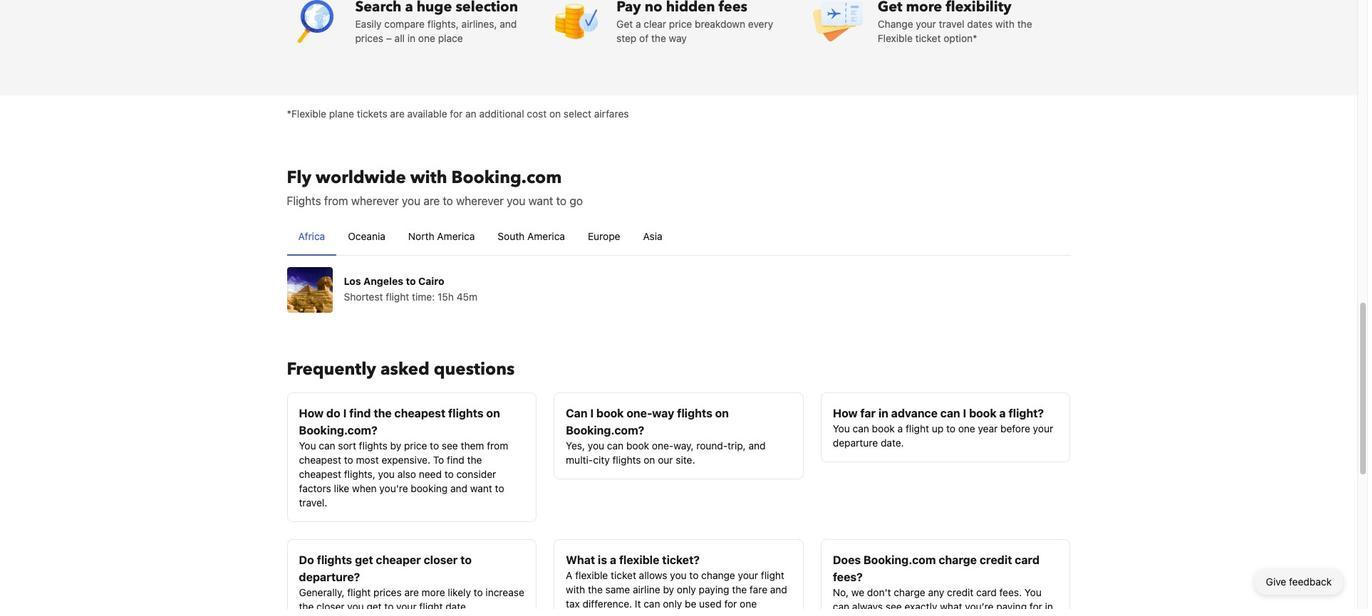 Task type: locate. For each thing, give the bounding box(es) containing it.
the right dates
[[1018, 17, 1033, 30]]

paying down fees.
[[997, 601, 1027, 610]]

1 vertical spatial paying
[[997, 601, 1027, 610]]

by inside how do i find the cheapest flights on booking.com? you can sort flights by price to see them from cheapest to most expensive. to find the cheapest flights, you also need to consider factors like when you're booking and want to travel.
[[390, 440, 402, 452]]

and inside what is a flexible ticket? a flexible ticket allows you to change your flight with the same airline by only paying the fare and tax difference. it can only be used for o
[[771, 584, 788, 596]]

2 vertical spatial with
[[566, 584, 585, 596]]

1 vertical spatial card
[[977, 586, 997, 599]]

1 horizontal spatial price
[[669, 17, 693, 30]]

1 vertical spatial from
[[487, 440, 509, 452]]

can down no,
[[833, 601, 850, 610]]

how inside how far in advance can i book a flight? you can book a flight up to one year before your departure date.
[[833, 407, 858, 420]]

1 horizontal spatial from
[[487, 440, 509, 452]]

2 america from the left
[[528, 230, 565, 242]]

to up time:
[[406, 275, 416, 287]]

find right do at the bottom left of the page
[[349, 407, 371, 420]]

can i book one-way flights on booking.com? yes, you can book one-way, round-trip, and multi-city flights on our site.
[[566, 407, 766, 466]]

1 vertical spatial prices
[[374, 586, 402, 599]]

1 vertical spatial ticket
[[611, 569, 637, 581]]

wherever
[[351, 194, 399, 207], [456, 194, 504, 207]]

booking.com inside does booking.com charge credit card fees? no, we don't charge any credit card fees. you can always see exactly what you're paying for i
[[864, 554, 936, 566]]

1 horizontal spatial in
[[879, 407, 889, 420]]

paying
[[699, 584, 730, 596], [997, 601, 1027, 610]]

a
[[636, 17, 641, 30], [1000, 407, 1006, 420], [898, 422, 903, 435], [610, 554, 617, 566]]

1 horizontal spatial paying
[[997, 601, 1027, 610]]

card up you're
[[977, 586, 997, 599]]

booking.com
[[452, 166, 562, 189], [864, 554, 936, 566]]

0 horizontal spatial america
[[437, 230, 475, 242]]

don't
[[868, 586, 892, 599]]

1 horizontal spatial i
[[591, 407, 594, 420]]

closer down generally,
[[317, 601, 345, 610]]

price
[[669, 17, 693, 30], [404, 440, 427, 452]]

45m
[[457, 291, 478, 303]]

america inside button
[[528, 230, 565, 242]]

1 vertical spatial by
[[663, 584, 675, 596]]

0 horizontal spatial by
[[390, 440, 402, 452]]

with inside fly worldwide with booking.com flights from wherever you are to wherever you want to go
[[410, 166, 447, 189]]

booking.com up south
[[452, 166, 562, 189]]

for right you're
[[1030, 601, 1043, 610]]

1 horizontal spatial see
[[886, 601, 902, 610]]

0 vertical spatial credit
[[980, 554, 1013, 566]]

for right used
[[725, 598, 737, 610]]

want inside how do i find the cheapest flights on booking.com? you can sort flights by price to see them from cheapest to most expensive. to find the cheapest flights, you also need to consider factors like when you're booking and want to travel.
[[470, 482, 493, 494]]

1 vertical spatial price
[[404, 440, 427, 452]]

give feedback button
[[1255, 570, 1344, 595]]

from inside fly worldwide with booking.com flights from wherever you are to wherever you want to go
[[324, 194, 348, 207]]

america right south
[[528, 230, 565, 242]]

do flights get cheaper closer to departure? generally, flight prices are more likely to increase the closer you get to your flight date.
[[299, 554, 525, 610]]

from
[[324, 194, 348, 207], [487, 440, 509, 452]]

1 horizontal spatial charge
[[939, 554, 978, 566]]

prices down 'cheaper' on the bottom of the page
[[374, 586, 402, 599]]

tab list
[[287, 218, 1071, 256]]

to right up
[[947, 422, 956, 435]]

0 horizontal spatial see
[[442, 440, 458, 452]]

and right airlines,
[[500, 17, 517, 30]]

1 horizontal spatial date.
[[881, 437, 905, 449]]

paying inside does booking.com charge credit card fees? no, we don't charge any credit card fees. you can always see exactly what you're paying for i
[[997, 601, 1027, 610]]

to left go
[[557, 194, 567, 207]]

and down consider
[[451, 482, 468, 494]]

2 vertical spatial are
[[405, 586, 419, 599]]

find
[[349, 407, 371, 420], [447, 454, 465, 466]]

you inside how do i find the cheapest flights on booking.com? you can sort flights by price to see them from cheapest to most expensive. to find the cheapest flights, you also need to consider factors like when you're booking and want to travel.
[[378, 468, 395, 480]]

can left the sort
[[319, 440, 336, 452]]

with up "north"
[[410, 166, 447, 189]]

far
[[861, 407, 876, 420]]

one
[[418, 32, 436, 44], [959, 422, 976, 435]]

with up tax
[[566, 584, 585, 596]]

0 vertical spatial closer
[[424, 554, 458, 566]]

0 vertical spatial date.
[[881, 437, 905, 449]]

get
[[355, 554, 373, 566], [367, 601, 382, 610]]

a down advance
[[898, 422, 903, 435]]

the up consider
[[467, 454, 482, 466]]

0 horizontal spatial want
[[470, 482, 493, 494]]

i right advance
[[964, 407, 967, 420]]

way up way,
[[653, 407, 675, 420]]

on down questions
[[487, 407, 500, 420]]

0 horizontal spatial card
[[977, 586, 997, 599]]

you inside how do i find the cheapest flights on booking.com? you can sort flights by price to see them from cheapest to most expensive. to find the cheapest flights, you also need to consider factors like when you're booking and want to travel.
[[299, 440, 316, 452]]

to
[[443, 194, 453, 207], [557, 194, 567, 207], [406, 275, 416, 287], [947, 422, 956, 435], [430, 440, 439, 452], [344, 454, 353, 466], [445, 468, 454, 480], [495, 482, 505, 494], [461, 554, 472, 566], [690, 569, 699, 581], [474, 586, 483, 599], [385, 601, 394, 610]]

1 how from the left
[[299, 407, 324, 420]]

prices
[[355, 32, 384, 44], [374, 586, 402, 599]]

for inside what is a flexible ticket? a flexible ticket allows you to change your flight with the same airline by only paying the fare and tax difference. it can only be used for o
[[725, 598, 737, 610]]

0 vertical spatial ticket
[[916, 32, 941, 44]]

to inside how far in advance can i book a flight? you can book a flight up to one year before your departure date.
[[947, 422, 956, 435]]

0 horizontal spatial one
[[418, 32, 436, 44]]

get a clear price breakdown every step of the way
[[617, 17, 774, 44]]

one-
[[627, 407, 653, 420], [652, 440, 674, 452]]

0 horizontal spatial paying
[[699, 584, 730, 596]]

1 vertical spatial see
[[886, 601, 902, 610]]

see down don't
[[886, 601, 902, 610]]

flight down angeles at the left top
[[386, 291, 409, 303]]

charge up any
[[939, 554, 978, 566]]

america right "north"
[[437, 230, 475, 242]]

0 vertical spatial from
[[324, 194, 348, 207]]

2 booking.com? from the left
[[566, 424, 645, 437]]

flight inside what is a flexible ticket? a flexible ticket allows you to change your flight with the same airline by only paying the fare and tax difference. it can only be used for o
[[761, 569, 785, 581]]

date. inside 'do flights get cheaper closer to departure? generally, flight prices are more likely to increase the closer you get to your flight date.'
[[446, 601, 469, 610]]

0 horizontal spatial flexible
[[576, 569, 608, 581]]

i right do at the bottom left of the page
[[343, 407, 347, 420]]

you inside what is a flexible ticket? a flexible ticket allows you to change your flight with the same airline by only paying the fare and tax difference. it can only be used for o
[[670, 569, 687, 581]]

the inside change your travel dates with the flexible ticket option*
[[1018, 17, 1033, 30]]

flight inside "los angeles to cairo shortest flight time: 15h 45m"
[[386, 291, 409, 303]]

departure
[[833, 437, 879, 449]]

0 horizontal spatial date.
[[446, 601, 469, 610]]

one left year
[[959, 422, 976, 435]]

flight up fare on the bottom right of the page
[[761, 569, 785, 581]]

does
[[833, 554, 861, 566]]

0 vertical spatial find
[[349, 407, 371, 420]]

year
[[979, 422, 998, 435]]

before
[[1001, 422, 1031, 435]]

ticket?
[[663, 554, 700, 566]]

1 vertical spatial get
[[367, 601, 382, 610]]

0 horizontal spatial how
[[299, 407, 324, 420]]

in right far
[[879, 407, 889, 420]]

and right trip,
[[749, 440, 766, 452]]

1 vertical spatial you
[[299, 440, 316, 452]]

and inside how do i find the cheapest flights on booking.com? you can sort flights by price to see them from cheapest to most expensive. to find the cheapest flights, you also need to consider factors like when you're booking and want to travel.
[[451, 482, 468, 494]]

charge up exactly
[[894, 586, 926, 599]]

expensive.
[[382, 454, 431, 466]]

you left the sort
[[299, 440, 316, 452]]

0 horizontal spatial closer
[[317, 601, 345, 610]]

paying inside what is a flexible ticket? a flexible ticket allows you to change your flight with the same airline by only paying the fare and tax difference. it can only be used for o
[[699, 584, 730, 596]]

time:
[[412, 291, 435, 303]]

america inside "button"
[[437, 230, 475, 242]]

how do i find the cheapest flights on booking.com? you can sort flights by price to see them from cheapest to most expensive. to find the cheapest flights, you also need to consider factors like when you're booking and want to travel.
[[299, 407, 509, 509]]

for left an
[[450, 107, 463, 119]]

one- up our
[[652, 440, 674, 452]]

your inside how far in advance can i book a flight? you can book a flight up to one year before your departure date.
[[1034, 422, 1054, 435]]

one left place
[[418, 32, 436, 44]]

how for how far in advance can i book a flight?
[[833, 407, 858, 420]]

1 vertical spatial one-
[[652, 440, 674, 452]]

i inside how do i find the cheapest flights on booking.com? you can sort flights by price to see them from cheapest to most expensive. to find the cheapest flights, you also need to consider factors like when you're booking and want to travel.
[[343, 407, 347, 420]]

wherever down worldwide
[[351, 194, 399, 207]]

you
[[402, 194, 421, 207], [507, 194, 526, 207], [588, 440, 605, 452], [378, 468, 395, 480], [670, 569, 687, 581], [347, 601, 364, 610]]

them
[[461, 440, 484, 452]]

cheapest
[[395, 407, 446, 420], [299, 454, 342, 466], [299, 468, 342, 480]]

you right fees.
[[1025, 586, 1042, 599]]

from right them
[[487, 440, 509, 452]]

0 vertical spatial in
[[408, 32, 416, 44]]

1 horizontal spatial america
[[528, 230, 565, 242]]

credit up fees.
[[980, 554, 1013, 566]]

1 vertical spatial with
[[410, 166, 447, 189]]

with right dates
[[996, 17, 1015, 30]]

can inside does booking.com charge credit card fees? no, we don't charge any credit card fees. you can always see exactly what you're paying for i
[[833, 601, 850, 610]]

flights
[[448, 407, 484, 420], [677, 407, 713, 420], [359, 440, 388, 452], [613, 454, 641, 466], [317, 554, 352, 566]]

flights, inside easily compare flights, airlines, and prices – all in one place
[[428, 17, 459, 30]]

north america button
[[397, 218, 486, 255]]

way,
[[674, 440, 694, 452]]

to down 'cheaper' on the bottom of the page
[[385, 601, 394, 610]]

i
[[343, 407, 347, 420], [591, 407, 594, 420], [964, 407, 967, 420]]

1 booking.com? from the left
[[299, 424, 378, 437]]

1 i from the left
[[343, 407, 347, 420]]

option*
[[944, 32, 978, 44]]

paying up used
[[699, 584, 730, 596]]

can
[[941, 407, 961, 420], [853, 422, 870, 435], [319, 440, 336, 452], [607, 440, 624, 452], [644, 598, 661, 610], [833, 601, 850, 610]]

how inside how do i find the cheapest flights on booking.com? you can sort flights by price to see them from cheapest to most expensive. to find the cheapest flights, you also need to consider factors like when you're booking and want to travel.
[[299, 407, 324, 420]]

always
[[853, 601, 883, 610]]

select
[[564, 107, 592, 119]]

can inside can i book one-way flights on booking.com? yes, you can book one-way, round-trip, and multi-city flights on our site.
[[607, 440, 624, 452]]

2 horizontal spatial for
[[1030, 601, 1043, 610]]

1 horizontal spatial by
[[663, 584, 675, 596]]

want inside fly worldwide with booking.com flights from wherever you are to wherever you want to go
[[529, 194, 554, 207]]

clear
[[644, 17, 667, 30]]

only
[[677, 584, 696, 596], [663, 598, 683, 610]]

get
[[617, 17, 633, 30]]

the left fare on the bottom right of the page
[[732, 584, 747, 596]]

by
[[390, 440, 402, 452], [663, 584, 675, 596]]

charge
[[939, 554, 978, 566], [894, 586, 926, 599]]

0 horizontal spatial i
[[343, 407, 347, 420]]

flights,
[[428, 17, 459, 30], [344, 468, 376, 480]]

any
[[929, 586, 945, 599]]

1 vertical spatial find
[[447, 454, 465, 466]]

the inside get a clear price breakdown every step of the way
[[652, 32, 667, 44]]

1 vertical spatial one
[[959, 422, 976, 435]]

site.
[[676, 454, 696, 466]]

want down consider
[[470, 482, 493, 494]]

1 horizontal spatial credit
[[980, 554, 1013, 566]]

1 horizontal spatial booking.com
[[864, 554, 936, 566]]

flight
[[386, 291, 409, 303], [906, 422, 930, 435], [761, 569, 785, 581], [347, 586, 371, 599], [420, 601, 443, 610]]

america
[[437, 230, 475, 242], [528, 230, 565, 242]]

1 vertical spatial flexible
[[576, 569, 608, 581]]

city
[[593, 454, 610, 466]]

you for how far in advance can i book a flight?
[[833, 422, 850, 435]]

booking.com? up the sort
[[299, 424, 378, 437]]

2 horizontal spatial i
[[964, 407, 967, 420]]

shortest
[[344, 291, 383, 303]]

flight down departure?
[[347, 586, 371, 599]]

1 horizontal spatial ticket
[[916, 32, 941, 44]]

get left 'cheaper' on the bottom of the page
[[355, 554, 373, 566]]

way inside can i book one-way flights on booking.com? yes, you can book one-way, round-trip, and multi-city flights on our site.
[[653, 407, 675, 420]]

i right can
[[591, 407, 594, 420]]

2 wherever from the left
[[456, 194, 504, 207]]

i inside can i book one-way flights on booking.com? yes, you can book one-way, round-trip, and multi-city flights on our site.
[[591, 407, 594, 420]]

your left travel
[[916, 17, 937, 30]]

how
[[299, 407, 324, 420], [833, 407, 858, 420]]

flight down advance
[[906, 422, 930, 435]]

1 vertical spatial closer
[[317, 601, 345, 610]]

up
[[932, 422, 944, 435]]

flights inside 'do flights get cheaper closer to departure? generally, flight prices are more likely to increase the closer you get to your flight date.'
[[317, 554, 352, 566]]

can up city
[[607, 440, 624, 452]]

*flexible plane tickets are available for an additional cost on select airfares
[[287, 107, 629, 119]]

2 i from the left
[[591, 407, 594, 420]]

only left be
[[663, 598, 683, 610]]

1 horizontal spatial wherever
[[456, 194, 504, 207]]

america for north america
[[437, 230, 475, 242]]

a inside get a clear price breakdown every step of the way
[[636, 17, 641, 30]]

0 horizontal spatial wherever
[[351, 194, 399, 207]]

fare
[[750, 584, 768, 596]]

one inside how far in advance can i book a flight? you can book a flight up to one year before your departure date.
[[959, 422, 976, 435]]

1 vertical spatial in
[[879, 407, 889, 420]]

to
[[433, 454, 444, 466]]

1 america from the left
[[437, 230, 475, 242]]

wherever up south
[[456, 194, 504, 207]]

date. down likely
[[446, 601, 469, 610]]

2 how from the left
[[833, 407, 858, 420]]

on inside how do i find the cheapest flights on booking.com? you can sort flights by price to see them from cheapest to most expensive. to find the cheapest flights, you also need to consider factors like when you're booking and want to travel.
[[487, 407, 500, 420]]

and inside can i book one-way flights on booking.com? yes, you can book one-way, round-trip, and multi-city flights on our site.
[[749, 440, 766, 452]]

0 vertical spatial are
[[390, 107, 405, 119]]

0 horizontal spatial flights,
[[344, 468, 376, 480]]

you down departure?
[[347, 601, 364, 610]]

2 vertical spatial you
[[1025, 586, 1042, 599]]

0 horizontal spatial for
[[450, 107, 463, 119]]

are right tickets
[[390, 107, 405, 119]]

of
[[640, 32, 649, 44]]

it
[[635, 598, 641, 610]]

flight inside how far in advance can i book a flight? you can book a flight up to one year before your departure date.
[[906, 422, 930, 435]]

you inside can i book one-way flights on booking.com? yes, you can book one-way, round-trip, and multi-city flights on our site.
[[588, 440, 605, 452]]

advance
[[892, 407, 938, 420]]

see inside does booking.com charge credit card fees? no, we don't charge any credit card fees. you can always see exactly what you're paying for i
[[886, 601, 902, 610]]

0 horizontal spatial from
[[324, 194, 348, 207]]

0 horizontal spatial you
[[299, 440, 316, 452]]

tab list containing africa
[[287, 218, 1071, 256]]

ticket up same
[[611, 569, 637, 581]]

1 vertical spatial booking.com
[[864, 554, 936, 566]]

from inside how do i find the cheapest flights on booking.com? you can sort flights by price to see them from cheapest to most expensive. to find the cheapest flights, you also need to consider factors like when you're booking and want to travel.
[[487, 440, 509, 452]]

how left do at the bottom left of the page
[[299, 407, 324, 420]]

0 vertical spatial you
[[833, 422, 850, 435]]

you up "north"
[[402, 194, 421, 207]]

0 horizontal spatial booking.com?
[[299, 424, 378, 437]]

ticket inside change your travel dates with the flexible ticket option*
[[916, 32, 941, 44]]

questions
[[434, 358, 515, 381]]

to down consider
[[495, 482, 505, 494]]

to right likely
[[474, 586, 483, 599]]

0 horizontal spatial booking.com
[[452, 166, 562, 189]]

0 horizontal spatial credit
[[948, 586, 974, 599]]

flights up way,
[[677, 407, 713, 420]]

go
[[570, 194, 583, 207]]

3 i from the left
[[964, 407, 967, 420]]

book up year
[[970, 407, 997, 420]]

0 vertical spatial flights,
[[428, 17, 459, 30]]

1 vertical spatial flights,
[[344, 468, 376, 480]]

0 vertical spatial with
[[996, 17, 1015, 30]]

from right flights
[[324, 194, 348, 207]]

1 vertical spatial charge
[[894, 586, 926, 599]]

a right is
[[610, 554, 617, 566]]

0 vertical spatial see
[[442, 440, 458, 452]]

0 horizontal spatial price
[[404, 440, 427, 452]]

1 horizontal spatial booking.com?
[[566, 424, 645, 437]]

1 horizontal spatial you
[[833, 422, 850, 435]]

1 horizontal spatial one
[[959, 422, 976, 435]]

0 vertical spatial flexible
[[619, 554, 660, 566]]

and right fare on the bottom right of the page
[[771, 584, 788, 596]]

1 vertical spatial are
[[424, 194, 440, 207]]

one- right can
[[627, 407, 653, 420]]

oceania
[[348, 230, 386, 242]]

are left more
[[405, 586, 419, 599]]

1 vertical spatial credit
[[948, 586, 974, 599]]

north
[[408, 230, 435, 242]]

by down allows on the bottom left of page
[[663, 584, 675, 596]]

you up south
[[507, 194, 526, 207]]

book right can
[[597, 407, 624, 420]]

easily compare flights, airlines, and prices – all in one place
[[355, 17, 517, 44]]

a up before
[[1000, 407, 1006, 420]]

prices down easily on the left of page
[[355, 32, 384, 44]]

you up you're
[[378, 468, 395, 480]]

your down 'cheaper' on the bottom of the page
[[397, 601, 417, 610]]

see up to
[[442, 440, 458, 452]]

you inside 'do flights get cheaper closer to departure? generally, flight prices are more likely to increase the closer you get to your flight date.'
[[347, 601, 364, 610]]

see
[[442, 440, 458, 452], [886, 601, 902, 610]]

1 horizontal spatial how
[[833, 407, 858, 420]]

can inside what is a flexible ticket? a flexible ticket allows you to change your flight with the same airline by only paying the fare and tax difference. it can only be used for o
[[644, 598, 661, 610]]

1 vertical spatial want
[[470, 482, 493, 494]]

are up "north america"
[[424, 194, 440, 207]]

0 vertical spatial booking.com
[[452, 166, 562, 189]]

0 vertical spatial prices
[[355, 32, 384, 44]]

with
[[996, 17, 1015, 30], [410, 166, 447, 189], [566, 584, 585, 596]]

price right clear
[[669, 17, 693, 30]]

ticket down travel
[[916, 32, 941, 44]]

every
[[748, 17, 774, 30]]

1 horizontal spatial with
[[566, 584, 585, 596]]

card up fees.
[[1015, 554, 1040, 566]]

ticket inside what is a flexible ticket? a flexible ticket allows you to change your flight with the same airline by only paying the fare and tax difference. it can only be used for o
[[611, 569, 637, 581]]

do
[[299, 554, 314, 566]]

you inside how far in advance can i book a flight? you can book a flight up to one year before your departure date.
[[833, 422, 850, 435]]

1 horizontal spatial for
[[725, 598, 737, 610]]

2 vertical spatial cheapest
[[299, 468, 342, 480]]

africa
[[298, 230, 325, 242]]

step
[[617, 32, 637, 44]]

on
[[550, 107, 561, 119], [487, 407, 500, 420], [716, 407, 729, 420], [644, 454, 656, 466]]

booking.com?
[[299, 424, 378, 437], [566, 424, 645, 437]]

want left go
[[529, 194, 554, 207]]

travel.
[[299, 497, 327, 509]]

the down generally,
[[299, 601, 314, 610]]

0 horizontal spatial with
[[410, 166, 447, 189]]

you
[[833, 422, 850, 435], [299, 440, 316, 452], [1025, 586, 1042, 599]]

0 vertical spatial price
[[669, 17, 693, 30]]

0 vertical spatial one
[[418, 32, 436, 44]]

you up city
[[588, 440, 605, 452]]

a right get
[[636, 17, 641, 30]]

how left far
[[833, 407, 858, 420]]

most
[[356, 454, 379, 466]]

0 horizontal spatial ticket
[[611, 569, 637, 581]]

additional
[[479, 107, 524, 119]]



Task type: vqa. For each thing, say whether or not it's contained in the screenshot.


Task type: describe. For each thing, give the bounding box(es) containing it.
flights, inside how do i find the cheapest flights on booking.com? you can sort flights by price to see them from cheapest to most expensive. to find the cheapest flights, you also need to consider factors like when you're booking and want to travel.
[[344, 468, 376, 480]]

0 vertical spatial one-
[[627, 407, 653, 420]]

travel
[[939, 17, 965, 30]]

our
[[658, 454, 673, 466]]

can up "departure"
[[853, 422, 870, 435]]

cairo
[[419, 275, 445, 287]]

available
[[408, 107, 447, 119]]

how far in advance can i book a flight? you can book a flight up to one year before your departure date.
[[833, 407, 1054, 449]]

compare
[[385, 17, 425, 30]]

your inside 'do flights get cheaper closer to departure? generally, flight prices are more likely to increase the closer you get to your flight date.'
[[397, 601, 417, 610]]

by inside what is a flexible ticket? a flexible ticket allows you to change your flight with the same airline by only paying the fare and tax difference. it can only be used for o
[[663, 584, 675, 596]]

with inside what is a flexible ticket? a flexible ticket allows you to change your flight with the same airline by only paying the fare and tax difference. it can only be used for o
[[566, 584, 585, 596]]

see inside how do i find the cheapest flights on booking.com? you can sort flights by price to see them from cheapest to most expensive. to find the cheapest flights, you also need to consider factors like when you're booking and want to travel.
[[442, 440, 458, 452]]

consider
[[457, 468, 496, 480]]

0 vertical spatial card
[[1015, 554, 1040, 566]]

all
[[395, 32, 405, 44]]

flight?
[[1009, 407, 1045, 420]]

plane
[[329, 107, 354, 119]]

asia button
[[632, 218, 674, 255]]

when
[[352, 482, 377, 494]]

can inside how do i find the cheapest flights on booking.com? you can sort flights by price to see them from cheapest to most expensive. to find the cheapest flights, you also need to consider factors like when you're booking and want to travel.
[[319, 440, 336, 452]]

fly
[[287, 166, 312, 189]]

0 vertical spatial get
[[355, 554, 373, 566]]

europe
[[588, 230, 621, 242]]

trip,
[[728, 440, 746, 452]]

to right the need
[[445, 468, 454, 480]]

north america
[[408, 230, 475, 242]]

to inside "los angeles to cairo shortest flight time: 15h 45m"
[[406, 275, 416, 287]]

on left our
[[644, 454, 656, 466]]

0 vertical spatial charge
[[939, 554, 978, 566]]

1 horizontal spatial find
[[447, 454, 465, 466]]

airline
[[633, 584, 661, 596]]

asked
[[381, 358, 430, 381]]

factors
[[299, 482, 331, 494]]

1 vertical spatial cheapest
[[299, 454, 342, 466]]

to inside what is a flexible ticket? a flexible ticket allows you to change your flight with the same airline by only paying the fare and tax difference. it can only be used for o
[[690, 569, 699, 581]]

what
[[566, 554, 595, 566]]

fees.
[[1000, 586, 1022, 599]]

–
[[386, 32, 392, 44]]

los angeles to cairo shortest flight time: 15h 45m
[[344, 275, 478, 303]]

1 horizontal spatial closer
[[424, 554, 458, 566]]

way inside get a clear price breakdown every step of the way
[[669, 32, 687, 44]]

a
[[566, 569, 573, 581]]

south america button
[[486, 218, 577, 255]]

asia
[[643, 230, 663, 242]]

dates
[[968, 17, 993, 30]]

tax
[[566, 598, 580, 610]]

can up up
[[941, 407, 961, 420]]

prices inside 'do flights get cheaper closer to departure? generally, flight prices are more likely to increase the closer you get to your flight date.'
[[374, 586, 402, 599]]

los angeles to cairo image
[[287, 267, 333, 313]]

to down the sort
[[344, 454, 353, 466]]

an
[[466, 107, 477, 119]]

be
[[685, 598, 697, 610]]

can
[[566, 407, 588, 420]]

generally,
[[299, 586, 345, 599]]

with inside change your travel dates with the flexible ticket option*
[[996, 17, 1015, 30]]

does booking.com charge credit card fees? no, we don't charge any credit card fees. you can always see exactly what you're paying for i
[[833, 554, 1054, 610]]

multi-
[[566, 454, 593, 466]]

1 wherever from the left
[[351, 194, 399, 207]]

date. inside how far in advance can i book a flight? you can book a flight up to one year before your departure date.
[[881, 437, 905, 449]]

what is a flexible ticket? a flexible ticket allows you to change your flight with the same airline by only paying the fare and tax difference. it can only be used for o
[[566, 554, 788, 610]]

to up to
[[430, 440, 439, 452]]

book left way,
[[627, 440, 650, 452]]

frequently asked questions
[[287, 358, 515, 381]]

how for how do i find the cheapest flights on booking.com?
[[299, 407, 324, 420]]

airlines,
[[462, 17, 497, 30]]

price inside how do i find the cheapest flights on booking.com? you can sort flights by price to see them from cheapest to most expensive. to find the cheapest flights, you also need to consider factors like when you're booking and want to travel.
[[404, 440, 427, 452]]

the inside 'do flights get cheaper closer to departure? generally, flight prices are more likely to increase the closer you get to your flight date.'
[[299, 601, 314, 610]]

0 horizontal spatial charge
[[894, 586, 926, 599]]

like
[[334, 482, 350, 494]]

on right the "cost"
[[550, 107, 561, 119]]

allows
[[639, 569, 668, 581]]

to up likely
[[461, 554, 472, 566]]

the up difference.
[[588, 584, 603, 596]]

worldwide
[[316, 166, 406, 189]]

flights
[[287, 194, 321, 207]]

booking.com? inside how do i find the cheapest flights on booking.com? you can sort flights by price to see them from cheapest to most expensive. to find the cheapest flights, you also need to consider factors like when you're booking and want to travel.
[[299, 424, 378, 437]]

you for how do i find the cheapest flights on booking.com?
[[299, 440, 316, 452]]

are inside 'do flights get cheaper closer to departure? generally, flight prices are more likely to increase the closer you get to your flight date.'
[[405, 586, 419, 599]]

airfares
[[594, 107, 629, 119]]

you're
[[966, 601, 994, 610]]

change
[[878, 17, 914, 30]]

ticket for travel
[[916, 32, 941, 44]]

used
[[700, 598, 722, 610]]

booking.com inside fly worldwide with booking.com flights from wherever you are to wherever you want to go
[[452, 166, 562, 189]]

los
[[344, 275, 361, 287]]

booking.com? inside can i book one-way flights on booking.com? yes, you can book one-way, round-trip, and multi-city flights on our site.
[[566, 424, 645, 437]]

more
[[422, 586, 445, 599]]

your inside what is a flexible ticket? a flexible ticket allows you to change your flight with the same airline by only paying the fare and tax difference. it can only be used for o
[[738, 569, 759, 581]]

and inside easily compare flights, airlines, and prices – all in one place
[[500, 17, 517, 30]]

also
[[398, 468, 416, 480]]

1 horizontal spatial flexible
[[619, 554, 660, 566]]

0 horizontal spatial find
[[349, 407, 371, 420]]

flights up most
[[359, 440, 388, 452]]

flights right city
[[613, 454, 641, 466]]

the down frequently asked questions
[[374, 407, 392, 420]]

in inside how far in advance can i book a flight? you can book a flight up to one year before your departure date.
[[879, 407, 889, 420]]

flexible
[[878, 32, 913, 44]]

flights up them
[[448, 407, 484, 420]]

i inside how far in advance can i book a flight? you can book a flight up to one year before your departure date.
[[964, 407, 967, 420]]

booking
[[411, 482, 448, 494]]

departure?
[[299, 571, 360, 584]]

south
[[498, 230, 525, 242]]

give
[[1267, 576, 1287, 588]]

frequently
[[287, 358, 376, 381]]

america for south america
[[528, 230, 565, 242]]

exactly
[[905, 601, 938, 610]]

do
[[327, 407, 341, 420]]

is
[[598, 554, 608, 566]]

for inside does booking.com charge credit card fees? no, we don't charge any credit card fees. you can always see exactly what you're paying for i
[[1030, 601, 1043, 610]]

flight down more
[[420, 601, 443, 610]]

price inside get a clear price breakdown every step of the way
[[669, 17, 693, 30]]

fly worldwide with booking.com flights from wherever you are to wherever you want to go
[[287, 166, 583, 207]]

easily
[[355, 17, 382, 30]]

0 vertical spatial only
[[677, 584, 696, 596]]

africa button
[[287, 218, 337, 255]]

you inside does booking.com charge credit card fees? no, we don't charge any credit card fees. you can always see exactly what you're paying for i
[[1025, 586, 1042, 599]]

tickets
[[357, 107, 388, 119]]

sort
[[338, 440, 356, 452]]

prices inside easily compare flights, airlines, and prices – all in one place
[[355, 32, 384, 44]]

*flexible
[[287, 107, 327, 119]]

your inside change your travel dates with the flexible ticket option*
[[916, 17, 937, 30]]

1 vertical spatial only
[[663, 598, 683, 610]]

on up round-
[[716, 407, 729, 420]]

0 vertical spatial cheapest
[[395, 407, 446, 420]]

give feedback
[[1267, 576, 1333, 588]]

in inside easily compare flights, airlines, and prices – all in one place
[[408, 32, 416, 44]]

one inside easily compare flights, airlines, and prices – all in one place
[[418, 32, 436, 44]]

book down far
[[872, 422, 895, 435]]

increase
[[486, 586, 525, 599]]

same
[[606, 584, 630, 596]]

are inside fly worldwide with booking.com flights from wherever you are to wherever you want to go
[[424, 194, 440, 207]]

a inside what is a flexible ticket? a flexible ticket allows you to change your flight with the same airline by only paying the fare and tax difference. it can only be used for o
[[610, 554, 617, 566]]

need
[[419, 468, 442, 480]]

yes,
[[566, 440, 585, 452]]

ticket for a
[[611, 569, 637, 581]]

change your travel dates with the flexible ticket option*
[[878, 17, 1033, 44]]

to up "north america"
[[443, 194, 453, 207]]

no,
[[833, 586, 849, 599]]

south america
[[498, 230, 565, 242]]

you're
[[380, 482, 408, 494]]

what
[[941, 601, 963, 610]]

difference.
[[583, 598, 633, 610]]

europe button
[[577, 218, 632, 255]]

likely
[[448, 586, 471, 599]]

we
[[852, 586, 865, 599]]



